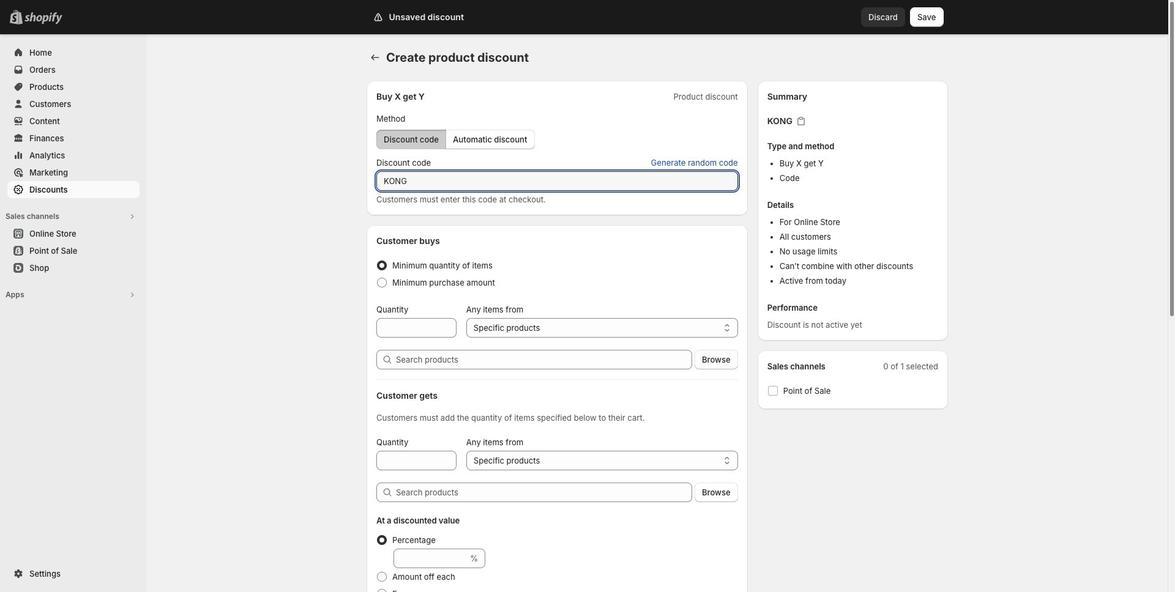 Task type: locate. For each thing, give the bounding box(es) containing it.
Search products text field
[[396, 350, 692, 370], [396, 483, 692, 503]]

None text field
[[376, 451, 457, 471], [394, 549, 468, 569], [376, 451, 457, 471], [394, 549, 468, 569]]

1 vertical spatial search products text field
[[396, 483, 692, 503]]

None text field
[[376, 171, 738, 191], [376, 318, 457, 338], [376, 171, 738, 191], [376, 318, 457, 338]]

0 vertical spatial search products text field
[[396, 350, 692, 370]]



Task type: describe. For each thing, give the bounding box(es) containing it.
2 search products text field from the top
[[396, 483, 692, 503]]

shopify image
[[24, 12, 62, 24]]

1 search products text field from the top
[[396, 350, 692, 370]]



